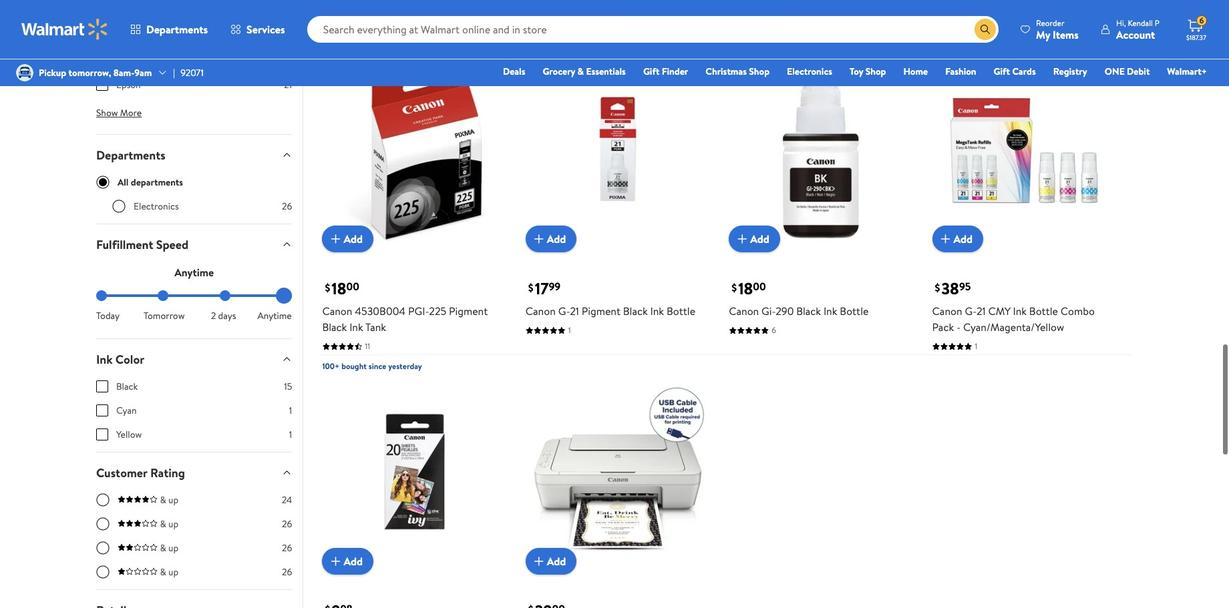 Task type: vqa. For each thing, say whether or not it's contained in the screenshot.
the rightmost Shop
yes



Task type: describe. For each thing, give the bounding box(es) containing it.
grocery & essentials
[[543, 65, 626, 78]]

|
[[173, 66, 175, 79]]

tomorrow
[[144, 309, 185, 322]]

& up for 4 out of 5 stars and up, 24 items option
[[160, 494, 178, 507]]

tank
[[366, 320, 386, 334]]

services button
[[219, 13, 296, 45]]

debit
[[1127, 65, 1150, 78]]

99
[[549, 279, 561, 294]]

show
[[96, 106, 118, 119]]

since
[[369, 360, 386, 372]]

toy shop link
[[844, 64, 892, 79]]

00 for 4530b004
[[346, 279, 359, 294]]

$ for canon g-21 pigment black ink bottle
[[528, 280, 534, 294]]

gift cards
[[994, 65, 1036, 78]]

home
[[904, 65, 928, 78]]

account
[[1116, 27, 1155, 42]]

canon gi-290 black ink bottle
[[729, 304, 869, 318]]

finder
[[662, 65, 688, 78]]

show more button
[[86, 102, 152, 123]]

epson
[[116, 78, 141, 91]]

essentials
[[586, 65, 626, 78]]

cyan
[[116, 404, 137, 417]]

ink color tab
[[86, 339, 303, 380]]

canon g-21 cmy ink bottle combo pack - cyan/magenta/yellow
[[932, 304, 1095, 334]]

hi, kendall p account
[[1116, 17, 1160, 42]]

ink inside dropdown button
[[96, 351, 113, 368]]

4 out of 5 stars and up, 24 items radio
[[96, 494, 110, 507]]

speed
[[156, 236, 189, 253]]

| 92071
[[173, 66, 204, 79]]

2
[[211, 309, 216, 322]]

deals
[[503, 65, 525, 78]]

pickup
[[39, 66, 66, 79]]

canon pixma mg2522 wired all-in-one color inkjet printer [usb cable included], white image
[[526, 379, 710, 564]]

bottle for 18
[[840, 304, 869, 318]]

100+ bought since yesterday
[[322, 360, 422, 372]]

0 vertical spatial departments button
[[119, 13, 219, 45]]

Search search field
[[307, 16, 999, 43]]

add button for canon gi-290 black ink bottle
[[729, 225, 780, 252]]

6 for 6
[[772, 324, 776, 336]]

g- for 38
[[965, 304, 977, 318]]

customer
[[96, 465, 147, 482]]

38
[[942, 277, 959, 300]]

31
[[568, 2, 575, 13]]

home link
[[898, 64, 934, 79]]

zinktm photo paper pack (20 sheets) image
[[322, 379, 507, 564]]

walmart+ link
[[1161, 64, 1213, 79]]

8am-
[[113, 66, 134, 79]]

one debit
[[1105, 65, 1150, 78]]

& up for the 3 out of 5 stars and up, 26 items radio
[[160, 518, 178, 531]]

christmas shop
[[706, 65, 770, 78]]

fulfillment speed
[[96, 236, 189, 253]]

deals link
[[497, 64, 531, 79]]

24
[[282, 494, 292, 507]]

1 horizontal spatial electronics
[[787, 65, 833, 78]]

grocery
[[543, 65, 575, 78]]

100+
[[322, 360, 340, 372]]

0 vertical spatial 17
[[975, 2, 982, 13]]

bought
[[342, 360, 367, 372]]

1 bottle from the left
[[667, 304, 696, 318]]

add button for canon g-21 pigment black ink bottle
[[526, 225, 577, 252]]

cyan/magenta/yellow
[[963, 320, 1064, 334]]

0 horizontal spatial 21
[[284, 78, 292, 91]]

21 for 38
[[977, 304, 986, 318]]

6 $187.37
[[1187, 15, 1207, 42]]

ink color
[[96, 351, 144, 368]]

customer rating button
[[86, 453, 303, 494]]

show more
[[96, 106, 142, 119]]

black inside ink color group
[[116, 380, 138, 393]]

0 horizontal spatial anytime
[[175, 265, 214, 280]]

fashion link
[[940, 64, 983, 79]]

p
[[1155, 17, 1160, 28]]

add to cart image for 38
[[938, 231, 954, 247]]

fulfillment
[[96, 236, 153, 253]]

more
[[120, 106, 142, 119]]

canon for canon g-21 pigment black ink bottle
[[526, 304, 556, 318]]

services
[[247, 22, 285, 37]]

gi-
[[762, 304, 776, 318]]

color
[[115, 351, 144, 368]]

$ 18 00 for 4530b004
[[325, 277, 359, 300]]

39
[[365, 2, 374, 13]]

canon g-21 cmy ink bottle combo pack - cyan/magenta/yellow image
[[932, 57, 1117, 241]]

registry
[[1053, 65, 1088, 78]]

92071
[[180, 66, 204, 79]]

hi,
[[1116, 17, 1126, 28]]

customer rating
[[96, 465, 185, 482]]

toy
[[850, 65, 863, 78]]

canon g-21 pigment black ink bottle image
[[526, 57, 710, 241]]

shop for christmas shop
[[749, 65, 770, 78]]

reorder
[[1036, 17, 1065, 28]]

00 for gi-
[[753, 279, 766, 294]]

2 out of 5 stars and up, 26 items radio
[[96, 542, 110, 555]]

Walmart Site-Wide search field
[[307, 16, 999, 43]]

up for 2 out of 5 stars and up, 26 items radio
[[168, 542, 178, 555]]

kendall
[[1128, 17, 1153, 28]]

add to cart image for 18
[[328, 231, 344, 247]]

2 days
[[211, 309, 236, 322]]

departments
[[131, 175, 183, 189]]

cards
[[1012, 65, 1036, 78]]

anytime inside 'how fast do you want your order?' option group
[[258, 309, 292, 322]]

search icon image
[[980, 24, 991, 35]]

6 for 6 $187.37
[[1200, 15, 1204, 26]]

items
[[1053, 27, 1079, 42]]

11
[[365, 340, 370, 352]]

add button for canon g-21 cmy ink bottle combo pack - cyan/magenta/yellow
[[932, 225, 984, 252]]

gift finder link
[[637, 64, 694, 79]]

up for 4 out of 5 stars and up, 24 items option
[[168, 494, 178, 507]]

18 for gi-
[[738, 277, 753, 300]]

3 out of 5 stars and up, 26 items radio
[[96, 518, 110, 531]]

4530b004
[[355, 304, 406, 318]]

Anytime radio
[[282, 290, 292, 301]]



Task type: locate. For each thing, give the bounding box(es) containing it.
& for 1 out of 5 stars and up, 26 items radio
[[160, 566, 166, 579]]

0 vertical spatial electronics
[[787, 65, 833, 78]]

21 for 17
[[570, 304, 579, 318]]

2 up from the top
[[168, 518, 178, 531]]

4 canon from the left
[[932, 304, 963, 318]]

add to cart image inside add button
[[734, 231, 750, 247]]

$ 18 00 up 4530b004
[[325, 277, 359, 300]]

$ inside the $ 38 95
[[935, 280, 940, 294]]

6 inside 6 $187.37
[[1200, 15, 1204, 26]]

canon left gi-
[[729, 304, 759, 318]]

black
[[623, 304, 648, 318], [797, 304, 821, 318], [322, 320, 347, 334], [116, 380, 138, 393]]

1 up from the top
[[168, 494, 178, 507]]

1 horizontal spatial gift
[[994, 65, 1010, 78]]

my
[[1036, 27, 1050, 42]]

3 up from the top
[[168, 542, 178, 555]]

shop for toy shop
[[866, 65, 886, 78]]

add to cart image
[[734, 231, 750, 247], [328, 553, 344, 569]]

None radio
[[220, 290, 230, 301]]

one debit link
[[1099, 64, 1156, 79]]

0 vertical spatial add to cart image
[[734, 231, 750, 247]]

0 horizontal spatial shop
[[749, 65, 770, 78]]

add for canon 4530b004 pgi-225 pigment black ink tank
[[344, 231, 363, 246]]

1 pigment from the left
[[449, 304, 488, 318]]

26 for 1 out of 5 stars and up, 26 items radio
[[282, 566, 292, 579]]

1 horizontal spatial 00
[[753, 279, 766, 294]]

3 bottle from the left
[[1029, 304, 1058, 318]]

customer rating tab
[[86, 453, 303, 494]]

290
[[776, 304, 794, 318]]

1 horizontal spatial $ 18 00
[[732, 277, 766, 300]]

None checkbox
[[96, 79, 108, 91], [96, 405, 108, 417], [96, 79, 108, 91], [96, 405, 108, 417]]

$ 38 95
[[935, 277, 971, 300]]

add for canon g-21 pigment black ink bottle
[[547, 231, 566, 246]]

1 horizontal spatial bottle
[[840, 304, 869, 318]]

2 horizontal spatial 21
[[977, 304, 986, 318]]

1 vertical spatial 6
[[772, 324, 776, 336]]

1 horizontal spatial shop
[[866, 65, 886, 78]]

pgi-
[[408, 304, 429, 318]]

2 bottle from the left
[[840, 304, 869, 318]]

pack
[[932, 320, 954, 334]]

0 vertical spatial departments
[[146, 22, 208, 37]]

2 & up from the top
[[160, 518, 178, 531]]

ink color group
[[96, 380, 292, 452]]

2 $ from the left
[[528, 280, 534, 294]]

reorder my items
[[1036, 17, 1079, 42]]

2 g- from the left
[[965, 304, 977, 318]]

$ for canon gi-290 black ink bottle
[[732, 280, 737, 294]]

black inside canon 4530b004 pgi-225 pigment black ink tank
[[322, 320, 347, 334]]

canon 4530b004 pgi-225 pigment black ink tank
[[322, 304, 488, 334]]

1 canon from the left
[[322, 304, 352, 318]]

all
[[118, 175, 129, 189]]

3 $ from the left
[[732, 280, 737, 294]]

combo
[[1061, 304, 1095, 318]]

0 horizontal spatial $ 18 00
[[325, 277, 359, 300]]

18 up canon gi-290 black ink bottle
[[738, 277, 753, 300]]

pickup tomorrow, 8am-9am
[[39, 66, 152, 79]]

electronics down departments
[[134, 200, 179, 213]]

gift for gift finder
[[643, 65, 660, 78]]

& for 4 out of 5 stars and up, 24 items option
[[160, 494, 166, 507]]

26
[[282, 200, 292, 213], [282, 518, 292, 531], [282, 542, 292, 555], [282, 566, 292, 579]]

1 horizontal spatial 18
[[738, 277, 753, 300]]

0 vertical spatial 6
[[1200, 15, 1204, 26]]

gift left finder
[[643, 65, 660, 78]]

shop right toy
[[866, 65, 886, 78]]

add to cart image for "canon gi-290 black ink bottle" image
[[734, 231, 750, 247]]

walmart image
[[21, 19, 108, 40]]

& for the 3 out of 5 stars and up, 26 items radio
[[160, 518, 166, 531]]

2 26 from the top
[[282, 518, 292, 531]]

18 for 4530b004
[[332, 277, 346, 300]]

3 26 from the top
[[282, 542, 292, 555]]

21 inside canon g-21 cmy ink bottle combo pack - cyan/magenta/yellow
[[977, 304, 986, 318]]

2 pigment from the left
[[582, 304, 621, 318]]

$
[[325, 280, 330, 294], [528, 280, 534, 294], [732, 280, 737, 294], [935, 280, 940, 294]]

departments
[[146, 22, 208, 37], [96, 147, 165, 163]]

4 up from the top
[[168, 566, 178, 579]]

1 26 from the top
[[282, 200, 292, 213]]

rating
[[150, 465, 185, 482]]

4 $ from the left
[[935, 280, 940, 294]]

4 26 from the top
[[282, 566, 292, 579]]

0 horizontal spatial gift
[[643, 65, 660, 78]]

1 vertical spatial departments button
[[86, 135, 303, 175]]

registry link
[[1047, 64, 1094, 79]]

00 up 4530b004
[[346, 279, 359, 294]]

add to cart image
[[328, 231, 344, 247], [531, 231, 547, 247], [938, 231, 954, 247], [531, 553, 547, 569]]

cmy
[[989, 304, 1011, 318]]

6 up $187.37
[[1200, 15, 1204, 26]]

up
[[168, 494, 178, 507], [168, 518, 178, 531], [168, 542, 178, 555], [168, 566, 178, 579]]

fulfillment speed tab
[[86, 224, 303, 265]]

1 $ from the left
[[325, 280, 330, 294]]

All departments radio
[[96, 175, 110, 189]]

1 horizontal spatial 21
[[570, 304, 579, 318]]

gift for gift cards
[[994, 65, 1010, 78]]

0 horizontal spatial add to cart image
[[328, 553, 344, 569]]

fulfillment speed button
[[86, 224, 303, 265]]

1 vertical spatial add to cart image
[[328, 553, 344, 569]]

1 horizontal spatial 17
[[975, 2, 982, 13]]

1 vertical spatial departments
[[96, 147, 165, 163]]

gift left cards
[[994, 65, 1010, 78]]

$ inside '$ 17 99'
[[528, 280, 534, 294]]

christmas
[[706, 65, 747, 78]]

1 vertical spatial 17
[[535, 277, 549, 300]]

1 horizontal spatial add to cart image
[[734, 231, 750, 247]]

canon inside canon g-21 cmy ink bottle combo pack - cyan/magenta/yellow
[[932, 304, 963, 318]]

21
[[284, 78, 292, 91], [570, 304, 579, 318], [977, 304, 986, 318]]

bottle for 38
[[1029, 304, 1058, 318]]

days
[[218, 309, 236, 322]]

ink
[[650, 304, 664, 318], [824, 304, 837, 318], [1013, 304, 1027, 318], [350, 320, 363, 334], [96, 351, 113, 368]]

0 vertical spatial anytime
[[175, 265, 214, 280]]

17
[[975, 2, 982, 13], [535, 277, 549, 300]]

9am
[[134, 66, 152, 79]]

18 right anytime option
[[332, 277, 346, 300]]

anytime up 'how fast do you want your order?' option group
[[175, 265, 214, 280]]

christmas shop link
[[700, 64, 776, 79]]

0 horizontal spatial 18
[[332, 277, 346, 300]]

tomorrow,
[[69, 66, 111, 79]]

pigment inside canon 4530b004 pgi-225 pigment black ink tank
[[449, 304, 488, 318]]

-
[[957, 320, 961, 334]]

15
[[284, 380, 292, 393]]

1 18 from the left
[[332, 277, 346, 300]]

add
[[344, 231, 363, 246], [547, 231, 566, 246], [750, 231, 770, 246], [954, 231, 973, 246], [344, 554, 363, 568], [547, 554, 566, 568]]

26 for 2 out of 5 stars and up, 26 items radio
[[282, 542, 292, 555]]

0 horizontal spatial pigment
[[449, 304, 488, 318]]

gift cards link
[[988, 64, 1042, 79]]

26 for the 3 out of 5 stars and up, 26 items radio
[[282, 518, 292, 531]]

 image
[[16, 64, 33, 82]]

None range field
[[96, 294, 292, 297]]

gift finder
[[643, 65, 688, 78]]

3 & up from the top
[[160, 542, 178, 555]]

&
[[578, 65, 584, 78], [160, 494, 166, 507], [160, 518, 166, 531], [160, 542, 166, 555], [160, 566, 166, 579]]

1 & up from the top
[[160, 494, 178, 507]]

canon for canon 4530b004 pgi-225 pigment black ink tank
[[322, 304, 352, 318]]

ink color button
[[86, 339, 303, 380]]

2 shop from the left
[[866, 65, 886, 78]]

canon left 4530b004
[[322, 304, 352, 318]]

pigment
[[449, 304, 488, 318], [582, 304, 621, 318]]

1 out of 5 stars and up, 26 items radio
[[96, 566, 110, 579]]

customer rating option group
[[96, 494, 292, 590]]

ink inside canon 4530b004 pgi-225 pigment black ink tank
[[350, 320, 363, 334]]

grocery & essentials link
[[537, 64, 632, 79]]

1 gift from the left
[[643, 65, 660, 78]]

1 $ 18 00 from the left
[[325, 277, 359, 300]]

departments tab
[[86, 135, 303, 175]]

departments inside tab
[[96, 147, 165, 163]]

departments up all at the top left of the page
[[96, 147, 165, 163]]

canon 4530b004 pgi-225 pigment black ink tank image
[[322, 57, 507, 241]]

1 horizontal spatial anytime
[[258, 309, 292, 322]]

yesterday
[[388, 360, 422, 372]]

ink inside canon g-21 cmy ink bottle combo pack - cyan/magenta/yellow
[[1013, 304, 1027, 318]]

1 shop from the left
[[749, 65, 770, 78]]

0 horizontal spatial 6
[[772, 324, 776, 336]]

1 g- from the left
[[558, 304, 570, 318]]

bottle inside canon g-21 cmy ink bottle combo pack - cyan/magenta/yellow
[[1029, 304, 1058, 318]]

canon gi-290 black ink bottle image
[[729, 57, 914, 241]]

$ 18 00 up gi-
[[732, 277, 766, 300]]

canon g-21 pigment black ink bottle
[[526, 304, 696, 318]]

4 & up from the top
[[160, 566, 178, 579]]

0 horizontal spatial 17
[[535, 277, 549, 300]]

add for canon g-21 cmy ink bottle combo pack - cyan/magenta/yellow
[[954, 231, 973, 246]]

1 vertical spatial electronics
[[134, 200, 179, 213]]

departments up |
[[146, 22, 208, 37]]

$ 18 00 for gi-
[[732, 277, 766, 300]]

1 horizontal spatial pigment
[[582, 304, 621, 318]]

& up
[[160, 494, 178, 507], [160, 518, 178, 531], [160, 542, 178, 555], [160, 566, 178, 579]]

1 horizontal spatial g-
[[965, 304, 977, 318]]

up for the 3 out of 5 stars and up, 26 items radio
[[168, 518, 178, 531]]

1 horizontal spatial 6
[[1200, 15, 1204, 26]]

fashion
[[946, 65, 977, 78]]

95
[[959, 279, 971, 294]]

2 00 from the left
[[753, 279, 766, 294]]

$187.37
[[1187, 33, 1207, 42]]

6 down gi-
[[772, 324, 776, 336]]

all departments
[[118, 175, 183, 189]]

6
[[1200, 15, 1204, 26], [772, 324, 776, 336]]

walmart+
[[1167, 65, 1207, 78]]

0 horizontal spatial bottle
[[667, 304, 696, 318]]

one
[[1105, 65, 1125, 78]]

g- down 95
[[965, 304, 977, 318]]

add button for canon 4530b004 pgi-225 pigment black ink tank
[[322, 225, 373, 252]]

2 horizontal spatial bottle
[[1029, 304, 1058, 318]]

add to cart image for zinktm photo paper pack (20 sheets)
[[328, 553, 344, 569]]

how fast do you want your order? option group
[[96, 290, 292, 322]]

$ for canon g-21 cmy ink bottle combo pack - cyan/magenta/yellow
[[935, 280, 940, 294]]

2 gift from the left
[[994, 65, 1010, 78]]

0 horizontal spatial 00
[[346, 279, 359, 294]]

canon
[[322, 304, 352, 318], [526, 304, 556, 318], [729, 304, 759, 318], [932, 304, 963, 318]]

g- down 99
[[558, 304, 570, 318]]

Today radio
[[96, 290, 107, 301]]

0 horizontal spatial g-
[[558, 304, 570, 318]]

up for 1 out of 5 stars and up, 26 items radio
[[168, 566, 178, 579]]

& up for 1 out of 5 stars and up, 26 items radio
[[160, 566, 178, 579]]

canon up pack
[[932, 304, 963, 318]]

tab
[[86, 590, 303, 609]]

2 $ 18 00 from the left
[[732, 277, 766, 300]]

3 canon from the left
[[729, 304, 759, 318]]

canon inside canon 4530b004 pgi-225 pigment black ink tank
[[322, 304, 352, 318]]

departments button
[[119, 13, 219, 45], [86, 135, 303, 175]]

2 canon from the left
[[526, 304, 556, 318]]

add button
[[322, 225, 373, 252], [526, 225, 577, 252], [729, 225, 780, 252], [932, 225, 984, 252], [322, 548, 373, 574], [526, 548, 577, 574]]

g- inside canon g-21 cmy ink bottle combo pack - cyan/magenta/yellow
[[965, 304, 977, 318]]

canon for canon gi-290 black ink bottle
[[729, 304, 759, 318]]

51
[[772, 18, 779, 29]]

toy shop
[[850, 65, 886, 78]]

anytime down anytime option
[[258, 309, 292, 322]]

None radio
[[112, 200, 126, 213]]

$ 18 00
[[325, 277, 359, 300], [732, 277, 766, 300]]

shop right christmas at the right of page
[[749, 65, 770, 78]]

g- for 17
[[558, 304, 570, 318]]

add for canon gi-290 black ink bottle
[[750, 231, 770, 246]]

00 up gi-
[[753, 279, 766, 294]]

anytime
[[175, 265, 214, 280], [258, 309, 292, 322]]

& for 2 out of 5 stars and up, 26 items radio
[[160, 542, 166, 555]]

None checkbox
[[96, 381, 108, 393], [96, 429, 108, 441], [96, 381, 108, 393], [96, 429, 108, 441]]

today
[[96, 309, 120, 322]]

1 00 from the left
[[346, 279, 359, 294]]

2 18 from the left
[[738, 277, 753, 300]]

canon down '$ 17 99'
[[526, 304, 556, 318]]

18
[[332, 277, 346, 300], [738, 277, 753, 300]]

electronics left toy
[[787, 65, 833, 78]]

$ for canon 4530b004 pgi-225 pigment black ink tank
[[325, 280, 330, 294]]

00
[[346, 279, 359, 294], [753, 279, 766, 294]]

Tomorrow radio
[[158, 290, 169, 301]]

0 horizontal spatial electronics
[[134, 200, 179, 213]]

canon for canon g-21 cmy ink bottle combo pack - cyan/magenta/yellow
[[932, 304, 963, 318]]

1 vertical spatial anytime
[[258, 309, 292, 322]]

add to cart image for 17
[[531, 231, 547, 247]]

225
[[429, 304, 446, 318]]

electronics link
[[781, 64, 839, 79]]

& up for 2 out of 5 stars and up, 26 items radio
[[160, 542, 178, 555]]



